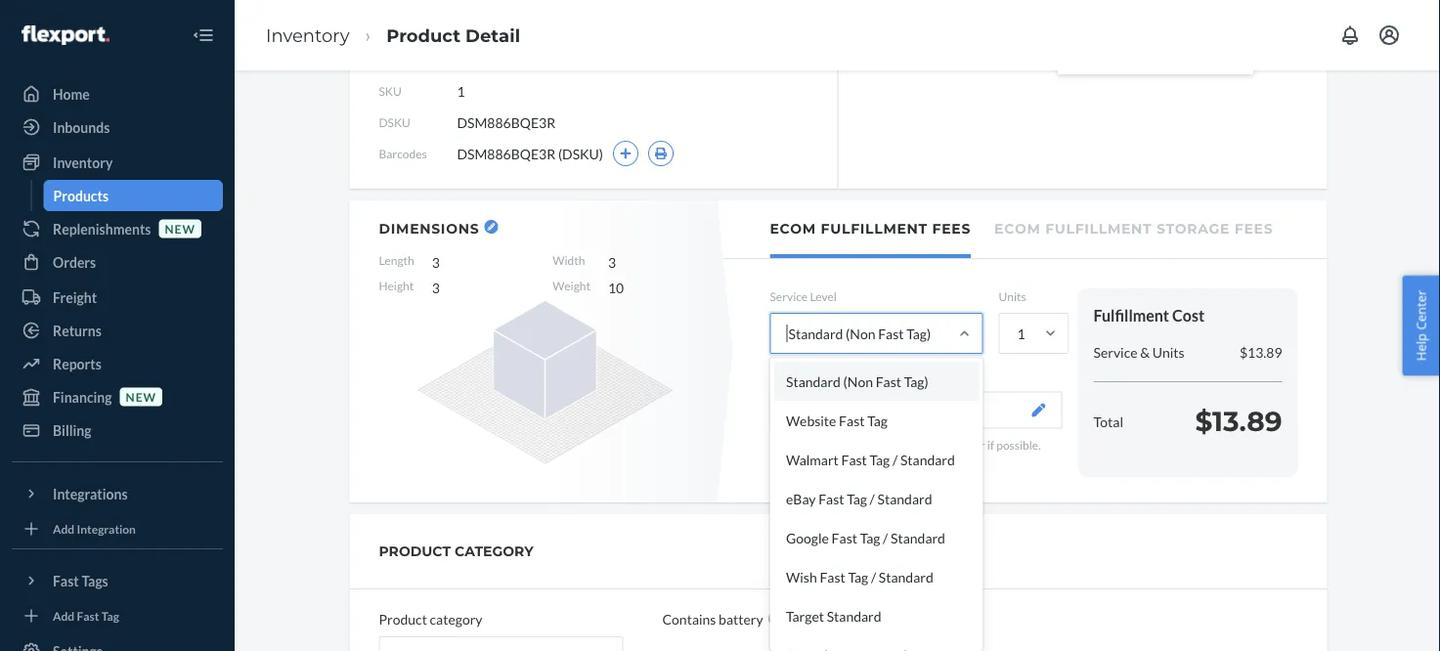 Task type: locate. For each thing, give the bounding box(es) containing it.
product inside breadcrumbs navigation
[[386, 24, 461, 46]]

in up products
[[839, 437, 848, 452]]

1 vertical spatial product
[[379, 611, 427, 627]]

add
[[53, 522, 75, 536], [53, 609, 75, 623]]

0 vertical spatial new
[[165, 221, 196, 236]]

2 add from the top
[[53, 609, 75, 623]]

standard
[[789, 325, 843, 342], [786, 373, 840, 390], [900, 451, 955, 468], [877, 490, 932, 507], [890, 530, 945, 546], [878, 569, 933, 585], [826, 608, 881, 624]]

service left level
[[770, 289, 808, 304]]

1 horizontal spatial fees
[[1235, 220, 1273, 237]]

dsm886bqe3r for dsm886bqe3r
[[457, 114, 556, 131]]

walmart fast tag / standard
[[786, 451, 955, 468]]

1 horizontal spatial new
[[165, 221, 196, 236]]

inventory
[[266, 24, 350, 46], [53, 154, 113, 171]]

ecom
[[770, 220, 816, 237], [994, 220, 1041, 237]]

walmart
[[786, 451, 838, 468]]

cost
[[1172, 306, 1205, 325]]

orders link
[[12, 246, 223, 278]]

detail
[[465, 24, 520, 46]]

plus image
[[620, 148, 632, 159]]

product up sku
[[386, 24, 461, 46]]

height
[[379, 279, 414, 293]]

service left & at the right of page
[[1094, 344, 1138, 360]]

target standard
[[786, 608, 881, 624]]

fulfillment inside tab
[[1045, 220, 1152, 237]]

0 vertical spatial product
[[386, 24, 461, 46]]

close navigation image
[[192, 23, 215, 47]]

2 fees from the left
[[1235, 220, 1273, 237]]

ecom fulfillment fees tab
[[770, 200, 971, 258]]

1 vertical spatial ship
[[910, 454, 932, 468]]

1
[[1017, 325, 1025, 342]]

1 vertical spatial dsm886bqe3r
[[457, 145, 556, 162]]

2 dsm886bqe3r from the top
[[457, 145, 556, 162]]

a
[[851, 437, 857, 452], [946, 454, 952, 468]]

in down 'bubble'
[[934, 454, 943, 468]]

new for replenishments
[[165, 221, 196, 236]]

0 horizontal spatial inventory
[[53, 154, 113, 171]]

1 vertical spatial inventory
[[53, 154, 113, 171]]

fulfillment up service & units
[[1094, 306, 1169, 325]]

service for service & units
[[1094, 344, 1138, 360]]

0 horizontal spatial in
[[839, 437, 848, 452]]

ship right to
[[815, 437, 837, 452]]

3 up 10 at the top left
[[608, 254, 616, 270]]

mailer
[[953, 437, 985, 452]]

flexport
[[787, 402, 837, 418]]

1 add from the top
[[53, 522, 75, 536]]

will
[[861, 454, 879, 468]]

0 horizontal spatial service
[[770, 289, 808, 304]]

breadcrumbs navigation
[[250, 7, 536, 64]]

center
[[1412, 290, 1430, 330]]

fees inside tab
[[932, 220, 971, 237]]

storage
[[1157, 220, 1230, 237]]

billing
[[53, 422, 91, 439]]

possible.
[[997, 437, 1041, 452]]

add fast tag link
[[12, 604, 223, 628]]

0 vertical spatial inventory
[[266, 24, 350, 46]]

0 vertical spatial service
[[770, 289, 808, 304]]

0 vertical spatial inventory link
[[266, 24, 350, 46]]

0 vertical spatial add
[[53, 522, 75, 536]]

returns link
[[12, 315, 223, 346]]

likely
[[881, 454, 908, 468]]

fast inside 'dropdown button'
[[53, 572, 79, 589]]

tag
[[867, 412, 887, 429], [869, 451, 890, 468], [846, 490, 867, 507], [860, 530, 880, 546], [848, 569, 868, 585], [101, 609, 119, 623]]

1 vertical spatial new
[[126, 390, 157, 404]]

0 horizontal spatial a
[[851, 437, 857, 452]]

tag for wish
[[848, 569, 868, 585]]

tag for add
[[101, 609, 119, 623]]

(dsku)
[[558, 145, 603, 162]]

/ up wish fast tag / standard
[[883, 530, 888, 546]]

reports link
[[12, 348, 223, 379]]

tag for walmart
[[869, 451, 890, 468]]

1 vertical spatial in
[[934, 454, 943, 468]]

dsm886bqe3r
[[457, 114, 556, 131], [457, 145, 556, 162]]

replenishments
[[53, 220, 151, 237]]

dsm886bqe3r left (dsku)
[[457, 145, 556, 162]]

1 horizontal spatial inventory link
[[266, 24, 350, 46]]

2 ecom from the left
[[994, 220, 1041, 237]]

tag)
[[907, 325, 931, 342], [904, 373, 928, 390]]

service
[[770, 289, 808, 304], [1094, 344, 1138, 360]]

$13.89
[[1240, 344, 1282, 360], [1195, 405, 1282, 438]]

fulfillment for fees
[[821, 220, 928, 237]]

units up 1
[[999, 289, 1026, 304]]

0 horizontal spatial new
[[126, 390, 157, 404]]

ecom fulfillment storage fees tab
[[994, 200, 1273, 254]]

1 horizontal spatial service
[[1094, 344, 1138, 360]]

/ down will
[[869, 490, 874, 507]]

0 horizontal spatial fees
[[932, 220, 971, 237]]

ecom inside tab
[[994, 220, 1041, 237]]

add down fast tags
[[53, 609, 75, 623]]

new down reports 'link'
[[126, 390, 157, 404]]

product detail
[[386, 24, 520, 46]]

1 horizontal spatial ship
[[910, 454, 932, 468]]

products
[[53, 187, 109, 204]]

length
[[379, 253, 414, 267]]

tab list containing ecom fulfillment fees
[[723, 200, 1327, 259]]

1 dsm886bqe3r from the top
[[457, 114, 556, 131]]

3 down dimensions
[[432, 254, 440, 270]]

0 vertical spatial $13.89
[[1240, 344, 1282, 360]]

fast for ebay fast tag / standard
[[818, 490, 844, 507]]

/ left or
[[892, 451, 897, 468]]

dimensions
[[379, 220, 479, 237]]

0 horizontal spatial ecom
[[770, 220, 816, 237]]

0 vertical spatial ship
[[815, 437, 837, 452]]

barcodes
[[379, 146, 427, 160]]

inbounds link
[[12, 111, 223, 143]]

ship down 'bubble'
[[910, 454, 932, 468]]

ecom for ecom fulfillment storage fees
[[994, 220, 1041, 237]]

0 vertical spatial (non
[[846, 325, 876, 342]]

add integration link
[[12, 517, 223, 541]]

1 ecom from the left
[[770, 220, 816, 237]]

1 horizontal spatial inventory
[[266, 24, 350, 46]]

1 horizontal spatial ecom
[[994, 220, 1041, 237]]

fees
[[932, 220, 971, 237], [1235, 220, 1273, 237]]

flexport recommended
[[787, 402, 930, 418]]

service level element
[[770, 313, 983, 651]]

0 vertical spatial units
[[999, 289, 1026, 304]]

/
[[892, 451, 897, 468], [869, 490, 874, 507], [883, 530, 888, 546], [871, 569, 876, 585]]

units right & at the right of page
[[1153, 344, 1185, 360]]

a up products
[[851, 437, 857, 452]]

fast for google fast tag / standard
[[831, 530, 857, 546]]

inventory link inside breadcrumbs navigation
[[266, 24, 350, 46]]

/ down the "google fast tag / standard"
[[871, 569, 876, 585]]

target
[[786, 608, 824, 624]]

a left box.
[[946, 454, 952, 468]]

1 vertical spatial add
[[53, 609, 75, 623]]

/ for walmart
[[892, 451, 897, 468]]

product
[[379, 543, 451, 560]]

fulfillment up level
[[821, 220, 928, 237]]

standard (non fast tag) down level
[[789, 325, 931, 342]]

1 horizontal spatial in
[[934, 454, 943, 468]]

$13.89 for total
[[1195, 405, 1282, 438]]

fast for walmart fast tag / standard
[[841, 451, 867, 468]]

None text field
[[457, 72, 602, 110]]

ecom inside tab
[[770, 220, 816, 237]]

product left 'category'
[[379, 611, 427, 627]]

1 fees from the left
[[932, 220, 971, 237]]

1 vertical spatial service
[[1094, 344, 1138, 360]]

inventory link
[[266, 24, 350, 46], [12, 147, 223, 178]]

standard (non fast tag) up flexport recommended
[[786, 373, 928, 390]]

freight link
[[12, 282, 223, 313]]

add left the integration at left
[[53, 522, 75, 536]]

0 vertical spatial tag)
[[907, 325, 931, 342]]

open account menu image
[[1378, 23, 1401, 47]]

battery
[[719, 611, 763, 627]]

0 vertical spatial dsm886bqe3r
[[457, 114, 556, 131]]

bubble
[[915, 437, 950, 452]]

product detail link
[[386, 24, 520, 46]]

fulfillment left storage
[[1045, 220, 1152, 237]]

standard (non fast tag)
[[789, 325, 931, 342], [786, 373, 928, 390]]

reports
[[53, 355, 101, 372]]

fast for website fast tag
[[839, 412, 864, 429]]

1 horizontal spatial units
[[1153, 344, 1185, 360]]

dsm886bqe3r up dsm886bqe3r (dsku)
[[457, 114, 556, 131]]

(non
[[846, 325, 876, 342], [843, 373, 873, 390]]

ecom for ecom fulfillment fees
[[770, 220, 816, 237]]

service level
[[770, 289, 837, 304]]

1 vertical spatial a
[[946, 454, 952, 468]]

flexport recommended button
[[770, 391, 1062, 429]]

1 vertical spatial $13.89
[[1195, 405, 1282, 438]]

heavier
[[770, 454, 811, 468]]

ship
[[815, 437, 837, 452], [910, 454, 932, 468]]

fast tags button
[[12, 565, 223, 596]]

flexport logo image
[[22, 25, 109, 45]]

1 vertical spatial units
[[1153, 344, 1185, 360]]

3 right height
[[432, 279, 440, 296]]

fulfillment inside tab
[[821, 220, 928, 237]]

tab list
[[723, 200, 1327, 259]]

orders
[[53, 254, 96, 270]]

to
[[802, 437, 813, 452]]

print image
[[654, 148, 668, 159]]

3
[[432, 254, 440, 270], [608, 254, 616, 270], [432, 279, 440, 296]]

new down products link
[[165, 221, 196, 236]]

dsm886bqe3r (dsku)
[[457, 145, 603, 162]]

polybag
[[859, 437, 899, 452]]

width
[[553, 253, 585, 267]]

0 vertical spatial a
[[851, 437, 857, 452]]

add for add integration
[[53, 522, 75, 536]]

help center button
[[1403, 275, 1440, 376]]

units
[[999, 289, 1026, 304], [1153, 344, 1185, 360]]

product
[[386, 24, 461, 46], [379, 611, 427, 627]]

0 horizontal spatial inventory link
[[12, 147, 223, 178]]

0 vertical spatial standard (non fast tag)
[[789, 325, 931, 342]]



Task type: describe. For each thing, give the bounding box(es) containing it.
inbounds
[[53, 119, 110, 135]]

fulfillment cost
[[1094, 306, 1205, 325]]

wish fast tag / standard
[[786, 569, 933, 585]]

wish
[[786, 569, 817, 585]]

dsku
[[379, 115, 411, 129]]

1 vertical spatial inventory link
[[12, 147, 223, 178]]

ecom fulfillment fees
[[770, 220, 971, 237]]

product for product detail
[[386, 24, 461, 46]]

fees inside tab
[[1235, 220, 1273, 237]]

products
[[813, 454, 859, 468]]

ebay fast tag / standard
[[786, 490, 932, 507]]

integrations
[[53, 485, 128, 502]]

product category
[[379, 611, 483, 627]]

home
[[53, 86, 90, 102]]

open notifications image
[[1339, 23, 1362, 47]]

website fast tag
[[786, 412, 887, 429]]

tag for ebay
[[846, 490, 867, 507]]

product category
[[379, 543, 534, 560]]

help
[[1412, 333, 1430, 361]]

3 inside 3 height
[[608, 254, 616, 270]]

0 horizontal spatial units
[[999, 289, 1026, 304]]

&
[[1140, 344, 1150, 360]]

service for service level
[[770, 289, 808, 304]]

returns
[[53, 322, 102, 339]]

tags
[[82, 572, 108, 589]]

tag for website
[[867, 412, 887, 429]]

add for add fast tag
[[53, 609, 75, 623]]

google
[[786, 530, 829, 546]]

total
[[1094, 413, 1123, 430]]

website
[[786, 412, 836, 429]]

category
[[455, 543, 534, 560]]

new for financing
[[126, 390, 157, 404]]

box.
[[954, 454, 975, 468]]

google fast tag / standard
[[786, 530, 945, 546]]

add fast tag
[[53, 609, 119, 623]]

if
[[987, 437, 994, 452]]

financing
[[53, 389, 112, 405]]

service & units
[[1094, 344, 1185, 360]]

sku
[[379, 84, 402, 98]]

weight
[[553, 279, 591, 293]]

1 vertical spatial tag)
[[904, 373, 928, 390]]

/ for google
[[883, 530, 888, 546]]

home link
[[12, 78, 223, 110]]

1 vertical spatial (non
[[843, 373, 873, 390]]

or
[[902, 437, 913, 452]]

/ for ebay
[[869, 490, 874, 507]]

inventory inside breadcrumbs navigation
[[266, 24, 350, 46]]

pencil alt image
[[487, 223, 495, 231]]

products link
[[44, 180, 223, 211]]

packaging
[[770, 368, 822, 382]]

contains battery
[[662, 611, 763, 627]]

likely to ship in a polybag or bubble mailer if possible. heavier products will likely ship in a box.
[[770, 437, 1041, 468]]

10
[[608, 279, 624, 296]]

fast tags
[[53, 572, 108, 589]]

0 horizontal spatial ship
[[815, 437, 837, 452]]

likely
[[770, 437, 800, 452]]

tag for google
[[860, 530, 880, 546]]

fast for wish fast tag / standard
[[819, 569, 845, 585]]

help center
[[1412, 290, 1430, 361]]

/ for wish
[[871, 569, 876, 585]]

fulfillment for storage
[[1045, 220, 1152, 237]]

integration
[[77, 522, 136, 536]]

3 height
[[379, 254, 616, 293]]

dsm886bqe3r for dsm886bqe3r (dsku)
[[457, 145, 556, 162]]

contains
[[662, 611, 716, 627]]

category
[[430, 611, 483, 627]]

recommended
[[840, 402, 930, 418]]

0 vertical spatial in
[[839, 437, 848, 452]]

1 horizontal spatial a
[[946, 454, 952, 468]]

$13.89 for service & units
[[1240, 344, 1282, 360]]

fast for add fast tag
[[77, 609, 99, 623]]

1 vertical spatial standard (non fast tag)
[[786, 373, 928, 390]]

add integration
[[53, 522, 136, 536]]

billing link
[[12, 415, 223, 446]]

level
[[810, 289, 837, 304]]

pen image
[[1032, 403, 1046, 417]]

product for product category
[[379, 611, 427, 627]]

integrations button
[[12, 478, 223, 509]]

freight
[[53, 289, 97, 306]]

ecom fulfillment storage fees
[[994, 220, 1273, 237]]

ebay
[[786, 490, 815, 507]]



Task type: vqa. For each thing, say whether or not it's contained in the screenshot.
Plans
no



